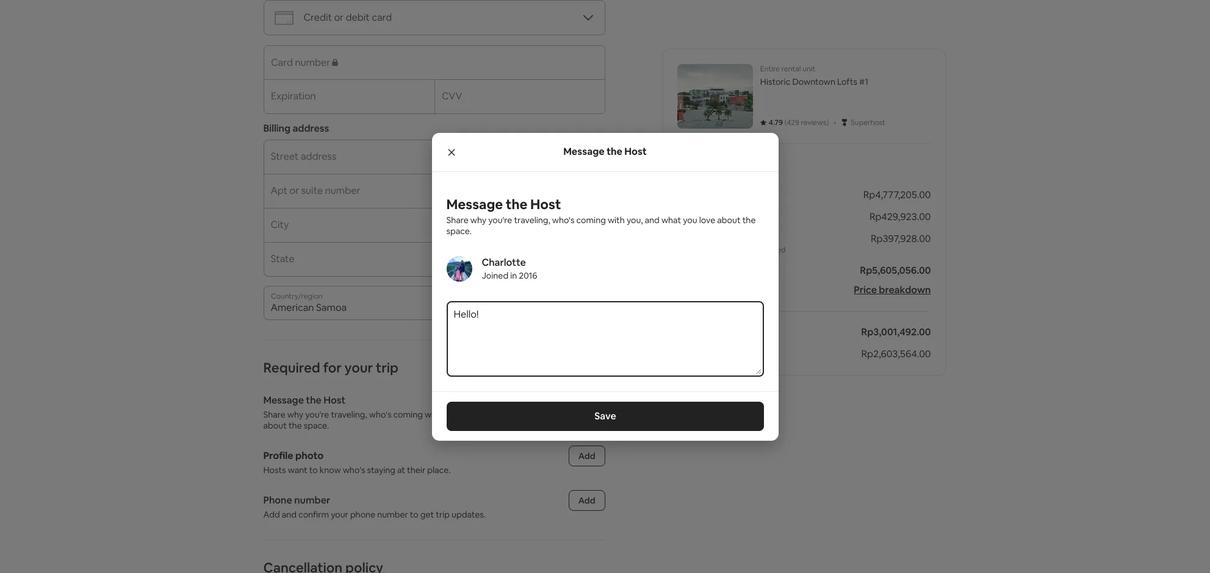 Task type: locate. For each thing, give the bounding box(es) containing it.
traveling, up charlotte
[[514, 215, 550, 226]]

1 vertical spatial add button
[[569, 446, 605, 467]]

2 horizontal spatial host
[[625, 145, 647, 158]]

number right phone
[[377, 510, 408, 521]]

message the host
[[564, 145, 647, 158]]

add for phone number
[[578, 496, 595, 507]]

assistance
[[677, 245, 714, 255]]

0 vertical spatial about
[[717, 215, 741, 226]]

1 horizontal spatial traveling,
[[514, 215, 550, 226]]

your left phone
[[331, 510, 348, 521]]

to
[[309, 465, 318, 476], [410, 510, 419, 521]]

0 horizontal spatial with
[[425, 410, 442, 421]]

add for profile photo
[[578, 451, 595, 462]]

0 vertical spatial space.
[[446, 226, 472, 237]]

1 vertical spatial and
[[462, 410, 477, 421]]

to down photo
[[309, 465, 318, 476]]

number up confirm at left bottom
[[294, 494, 330, 507]]

want
[[288, 465, 307, 476]]

3 add button from the top
[[569, 491, 605, 512]]

1 vertical spatial host
[[530, 196, 561, 213]]

1 vertical spatial what
[[478, 410, 498, 421]]

message the host share why you're traveling, who's coming with you, and what you love about the space.
[[446, 196, 758, 237], [263, 394, 534, 432]]

0 horizontal spatial share
[[263, 410, 286, 421]]

samoa
[[316, 302, 347, 314]]

breakdown
[[879, 284, 931, 297]]

your right for
[[345, 360, 373, 377]]

1 horizontal spatial space.
[[446, 226, 472, 237]]

your
[[345, 360, 373, 377], [331, 510, 348, 521]]

0 vertical spatial with
[[608, 215, 625, 226]]

1 horizontal spatial host
[[530, 196, 561, 213]]

0 horizontal spatial trip
[[376, 360, 399, 377]]

with
[[608, 215, 625, 226], [425, 410, 442, 421]]

coming
[[576, 215, 606, 226], [393, 410, 423, 421]]

you're
[[488, 215, 512, 226], [305, 410, 329, 421]]

historic
[[760, 76, 791, 87]]

0 vertical spatial and
[[645, 215, 660, 226]]

0 vertical spatial share
[[446, 215, 469, 226]]

0 vertical spatial trip
[[376, 360, 399, 377]]

1 horizontal spatial to
[[410, 510, 419, 521]]

429
[[787, 118, 799, 128]]

0 vertical spatial message the host share why you're traveling, who's coming with you, and what you love about the space.
[[446, 196, 758, 237]]

about up "services"
[[717, 215, 741, 226]]

add button for message the host
[[569, 391, 605, 411]]

1 horizontal spatial coming
[[576, 215, 606, 226]]

0 horizontal spatial space.
[[304, 421, 329, 432]]

you,
[[627, 215, 643, 226], [444, 410, 460, 421]]

2 add button from the top
[[569, 446, 605, 467]]

0 horizontal spatial to
[[309, 465, 318, 476]]

1 vertical spatial you,
[[444, 410, 460, 421]]

services
[[715, 245, 743, 255]]

coming inside message the host dialog
[[576, 215, 606, 226]]

price
[[854, 284, 877, 297]]

#1
[[859, 76, 869, 87]]

traveling,
[[514, 215, 550, 226], [331, 410, 367, 421]]

1 horizontal spatial what
[[662, 215, 681, 226]]

1 vertical spatial why
[[287, 410, 303, 421]]

why
[[471, 215, 487, 226], [287, 410, 303, 421]]

1 horizontal spatial you
[[683, 215, 697, 226]]

0 horizontal spatial number
[[294, 494, 330, 507]]

space.
[[446, 226, 472, 237], [304, 421, 329, 432]]

add button for profile photo
[[569, 446, 605, 467]]

1 vertical spatial about
[[263, 421, 287, 432]]

profile
[[263, 450, 293, 463]]

message
[[564, 145, 605, 158], [446, 196, 503, 213], [263, 394, 304, 407]]

and inside message the host dialog
[[645, 215, 660, 226]]

0 horizontal spatial host
[[324, 394, 346, 407]]

trip right for
[[376, 360, 399, 377]]

superhost
[[851, 118, 886, 128]]

why up charlotte
[[471, 215, 487, 226]]

0 vertical spatial to
[[309, 465, 318, 476]]

0 horizontal spatial traveling,
[[331, 410, 367, 421]]

american samoa
[[271, 302, 347, 314]]

0 vertical spatial you
[[683, 215, 697, 226]]

0 vertical spatial your
[[345, 360, 373, 377]]

0 horizontal spatial coming
[[393, 410, 423, 421]]

2 vertical spatial and
[[282, 510, 297, 521]]

1 vertical spatial trip
[[436, 510, 450, 521]]

you're up charlotte
[[488, 215, 512, 226]]

1 horizontal spatial number
[[377, 510, 408, 521]]

trip
[[376, 360, 399, 377], [436, 510, 450, 521]]

1 horizontal spatial why
[[471, 215, 487, 226]]

your
[[677, 158, 706, 175]]

phone
[[350, 510, 375, 521]]

1 horizontal spatial and
[[462, 410, 477, 421]]

1 horizontal spatial who's
[[552, 215, 575, 226]]

1 vertical spatial you're
[[305, 410, 329, 421]]

total
[[709, 158, 739, 175]]

1 vertical spatial your
[[331, 510, 348, 521]]

love inside message the host dialog
[[699, 215, 715, 226]]

you're up photo
[[305, 410, 329, 421]]

price breakdown
[[854, 284, 931, 297]]

1 vertical spatial share
[[263, 410, 286, 421]]

1 vertical spatial number
[[377, 510, 408, 521]]

1 add button from the top
[[569, 391, 605, 411]]

1 horizontal spatial share
[[446, 215, 469, 226]]

traveling, up the profile photo hosts want to know who's staying at their place.
[[331, 410, 367, 421]]

2 horizontal spatial and
[[645, 215, 660, 226]]

add
[[578, 396, 595, 407], [578, 451, 595, 462], [578, 496, 595, 507], [263, 510, 280, 521]]

to left get
[[410, 510, 419, 521]]

rp429,923.00
[[870, 211, 931, 223]]

to inside the profile photo hosts want to know who's staying at their place.
[[309, 465, 318, 476]]

0 vertical spatial traveling,
[[514, 215, 550, 226]]

0 vertical spatial add button
[[569, 391, 605, 411]]

the
[[607, 145, 623, 158], [506, 196, 528, 213], [743, 215, 756, 226], [306, 394, 322, 407], [289, 421, 302, 432]]

and
[[645, 215, 660, 226], [462, 410, 477, 421], [282, 510, 297, 521]]

1 vertical spatial coming
[[393, 410, 423, 421]]

0 vertical spatial coming
[[576, 215, 606, 226]]

number
[[294, 494, 330, 507], [377, 510, 408, 521]]

trip right get
[[436, 510, 450, 521]]

add button
[[569, 391, 605, 411], [569, 446, 605, 467], [569, 491, 605, 512]]

profile photo hosts want to know who's staying at their place.
[[263, 450, 451, 476]]

about up profile
[[263, 421, 287, 432]]

phone
[[263, 494, 292, 507]]

0 vertical spatial what
[[662, 215, 681, 226]]

1 vertical spatial who's
[[369, 410, 391, 421]]

hosts
[[263, 465, 286, 476]]

1 horizontal spatial you're
[[488, 215, 512, 226]]

1 vertical spatial love
[[516, 410, 532, 421]]

love
[[699, 215, 715, 226], [516, 410, 532, 421]]

host
[[625, 145, 647, 158], [530, 196, 561, 213], [324, 394, 346, 407]]

1 horizontal spatial with
[[608, 215, 625, 226]]

0 vertical spatial host
[[625, 145, 647, 158]]

0 horizontal spatial message
[[263, 394, 304, 407]]

lofts
[[837, 76, 858, 87]]

1 vertical spatial to
[[410, 510, 419, 521]]

1 vertical spatial traveling,
[[331, 410, 367, 421]]

1 vertical spatial message
[[446, 196, 503, 213]]

1 horizontal spatial trip
[[436, 510, 450, 521]]

american
[[271, 302, 314, 314]]

you, up the place.
[[444, 410, 460, 421]]

0 vertical spatial love
[[699, 215, 715, 226]]

message the host dialog
[[432, 133, 779, 441]]

with inside message the host dialog
[[608, 215, 625, 226]]

0 horizontal spatial you,
[[444, 410, 460, 421]]

add for message the host
[[578, 396, 595, 407]]

0 horizontal spatial and
[[282, 510, 297, 521]]

1 horizontal spatial you,
[[627, 215, 643, 226]]

share
[[446, 215, 469, 226], [263, 410, 286, 421]]

1 horizontal spatial about
[[717, 215, 741, 226]]

•
[[834, 116, 836, 129]]

you, left taxes
[[627, 215, 643, 226]]

0 vertical spatial you're
[[488, 215, 512, 226]]

1 horizontal spatial love
[[699, 215, 715, 226]]

0 horizontal spatial you
[[500, 410, 514, 421]]

0 vertical spatial you,
[[627, 215, 643, 226]]

for
[[323, 360, 342, 377]]

who's
[[552, 215, 575, 226], [369, 410, 391, 421]]

their
[[407, 465, 426, 476]]

1 horizontal spatial message
[[446, 196, 503, 213]]

about
[[717, 215, 741, 226], [263, 421, 287, 432]]

to inside phone number add and confirm your phone number to get trip updates.
[[410, 510, 419, 521]]

get
[[420, 510, 434, 521]]

why up photo
[[287, 410, 303, 421]]

0 vertical spatial message
[[564, 145, 605, 158]]

staying
[[367, 465, 395, 476]]

message the host share why you're traveling, who's coming with you, and what you love about the space. inside message the host dialog
[[446, 196, 758, 237]]

0 vertical spatial why
[[471, 215, 487, 226]]

0 vertical spatial who's
[[552, 215, 575, 226]]

you
[[683, 215, 697, 226], [500, 410, 514, 421]]

what
[[662, 215, 681, 226], [478, 410, 498, 421]]

rp2,603,564.00
[[862, 348, 931, 361]]

2 vertical spatial add button
[[569, 491, 605, 512]]

charlotte joined in 2016
[[482, 256, 537, 281]]



Task type: describe. For each thing, give the bounding box(es) containing it.
billing address
[[263, 122, 329, 135]]

space. inside message the host dialog
[[446, 226, 472, 237]]

0 horizontal spatial why
[[287, 410, 303, 421]]

add inside phone number add and confirm your phone number to get trip updates.
[[263, 510, 280, 521]]

(
[[785, 118, 787, 128]]

fee
[[744, 245, 755, 255]]

joined
[[482, 270, 509, 281]]

1 vertical spatial space.
[[304, 421, 329, 432]]

0 horizontal spatial love
[[516, 410, 532, 421]]

rp4,777,205.00
[[863, 189, 931, 201]]

2 horizontal spatial message
[[564, 145, 605, 158]]

Message the Host text field
[[449, 304, 761, 374]]

charlotte
[[482, 256, 526, 269]]

rental
[[782, 64, 801, 74]]

1 vertical spatial you
[[500, 410, 514, 421]]

address
[[293, 122, 329, 135]]

you're inside message the host dialog
[[488, 215, 512, 226]]

who's
[[343, 465, 365, 476]]

save button
[[446, 402, 764, 431]]

0 horizontal spatial what
[[478, 410, 498, 421]]

reviews
[[801, 118, 827, 128]]

at
[[397, 465, 405, 476]]

updates.
[[452, 510, 486, 521]]

phone number add and confirm your phone number to get trip updates.
[[263, 494, 486, 521]]

about inside message the host dialog
[[717, 215, 741, 226]]

american samoa button
[[263, 286, 605, 320]]

0 vertical spatial number
[[294, 494, 330, 507]]

)
[[827, 118, 829, 128]]

confirm
[[299, 510, 329, 521]]

2016
[[519, 270, 537, 281]]

you inside message the host dialog
[[683, 215, 697, 226]]

place.
[[427, 465, 451, 476]]

4.79 ( 429 reviews )
[[769, 118, 829, 128]]

taxes
[[677, 211, 703, 223]]

required for your trip
[[263, 360, 399, 377]]

2 vertical spatial message
[[263, 394, 304, 407]]

know
[[320, 465, 341, 476]]

entire rental unit historic downtown lofts #1
[[760, 64, 869, 87]]

downtown
[[793, 76, 836, 87]]

0 horizontal spatial you're
[[305, 410, 329, 421]]

add button for phone number
[[569, 491, 605, 512]]

rp3,001,492.00
[[861, 326, 931, 339]]

why inside message the host dialog
[[471, 215, 487, 226]]

photo
[[295, 450, 324, 463]]

billing
[[263, 122, 291, 135]]

4.79
[[769, 118, 783, 128]]

included
[[757, 245, 786, 255]]

0 horizontal spatial who's
[[369, 410, 391, 421]]

your inside phone number add and confirm your phone number to get trip updates.
[[331, 510, 348, 521]]

entire
[[760, 64, 780, 74]]

save
[[594, 410, 616, 423]]

required
[[263, 360, 320, 377]]

trip inside phone number add and confirm your phone number to get trip updates.
[[436, 510, 450, 521]]

your total
[[677, 158, 739, 175]]

and inside phone number add and confirm your phone number to get trip updates.
[[282, 510, 297, 521]]

rp397,928.00
[[871, 233, 931, 245]]

in
[[510, 270, 517, 281]]

what inside message the host dialog
[[662, 215, 681, 226]]

who's inside message the host dialog
[[552, 215, 575, 226]]

rp5,605,056.00
[[860, 264, 931, 277]]

0 horizontal spatial about
[[263, 421, 287, 432]]

rp397,928.00 assistance services fee included
[[677, 233, 931, 255]]

1 vertical spatial message the host share why you're traveling, who's coming with you, and what you love about the space.
[[263, 394, 534, 432]]

you, inside message the host dialog
[[627, 215, 643, 226]]

american samoa element
[[263, 286, 605, 320]]

traveling, inside message the host dialog
[[514, 215, 550, 226]]

share inside message the host dialog
[[446, 215, 469, 226]]

1 vertical spatial with
[[425, 410, 442, 421]]

unit
[[803, 64, 816, 74]]

2 vertical spatial host
[[324, 394, 346, 407]]

price breakdown button
[[854, 284, 931, 297]]



Task type: vqa. For each thing, say whether or not it's contained in the screenshot.
the left 3
no



